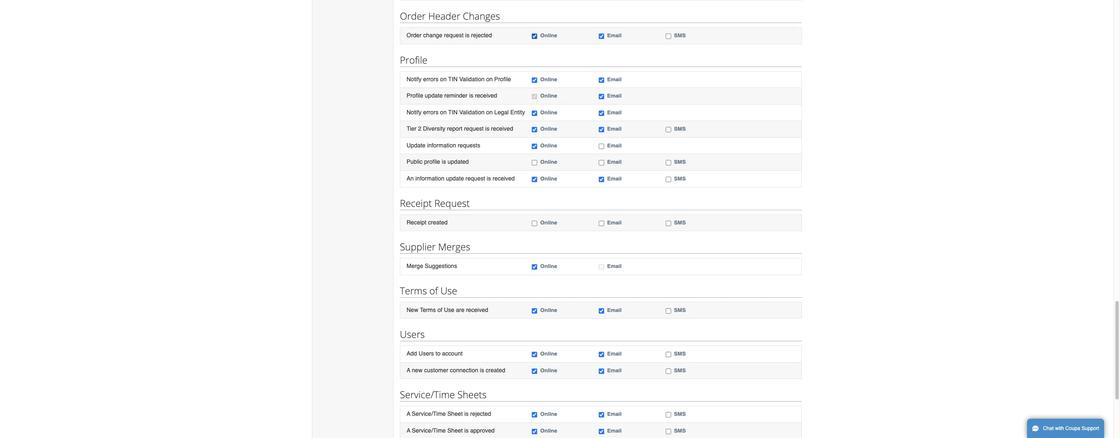 Task type: vqa. For each thing, say whether or not it's contained in the screenshot.
9th "Email" from the bottom
no



Task type: describe. For each thing, give the bounding box(es) containing it.
email for public profile is updated
[[607, 159, 622, 165]]

header
[[428, 9, 461, 23]]

0 vertical spatial use
[[441, 284, 457, 297]]

sheet for rejected
[[448, 411, 463, 417]]

new
[[407, 306, 418, 313]]

validation for profile
[[459, 76, 485, 82]]

a for a new customer connection is created
[[407, 367, 410, 374]]

errors for notify errors on tin validation on profile
[[423, 76, 439, 82]]

online for an information update request is received
[[540, 175, 557, 182]]

update
[[407, 142, 426, 149]]

order change request is rejected
[[407, 32, 492, 39]]

merge suggestions
[[407, 263, 457, 269]]

0 vertical spatial request
[[444, 32, 464, 39]]

email for tier 2 diversity report request is received
[[607, 126, 622, 132]]

email for receipt created
[[607, 219, 622, 226]]

add
[[407, 350, 417, 357]]

add users to account
[[407, 350, 463, 357]]

sms for new terms of use are received
[[674, 307, 686, 313]]

1 vertical spatial of
[[438, 306, 442, 313]]

merges
[[438, 240, 470, 253]]

receipt for receipt request
[[400, 196, 432, 210]]

tin for profile
[[448, 76, 458, 82]]

online for a service/time sheet is rejected
[[540, 411, 557, 417]]

email for notify errors on tin validation on legal entity
[[607, 109, 622, 115]]

on down profile update reminder is received
[[440, 109, 447, 115]]

service/time for a service/time sheet is approved
[[412, 427, 446, 434]]

sms for a new customer connection is created
[[674, 367, 686, 374]]

tier 2 diversity report request is received
[[407, 125, 513, 132]]

online for new terms of use are received
[[540, 307, 557, 313]]

rejected for a service/time sheet is rejected
[[470, 411, 491, 417]]

on left legal
[[486, 109, 493, 115]]

email for update information requests
[[607, 142, 622, 149]]

online for public profile is updated
[[540, 159, 557, 165]]

a for a service/time sheet is approved
[[407, 427, 410, 434]]

sms for public profile is updated
[[674, 159, 686, 165]]

report
[[447, 125, 463, 132]]

online for receipt created
[[540, 219, 557, 226]]

support
[[1082, 426, 1100, 431]]

1 vertical spatial request
[[464, 125, 484, 132]]

supplier merges
[[400, 240, 470, 253]]

online for profile update reminder is received
[[540, 93, 557, 99]]

email for merge suggestions
[[607, 263, 622, 269]]

0 horizontal spatial update
[[425, 92, 443, 99]]

chat
[[1044, 426, 1054, 431]]

email for a service/time sheet is approved
[[607, 428, 622, 434]]

order header changes
[[400, 9, 500, 23]]

public profile is updated
[[407, 158, 469, 165]]

online for tier 2 diversity report request is received
[[540, 126, 557, 132]]

online for update information requests
[[540, 142, 557, 149]]

0 vertical spatial of
[[430, 284, 438, 297]]

notify errors on tin validation on legal entity
[[407, 109, 525, 115]]

1 vertical spatial use
[[444, 306, 455, 313]]

online for notify errors on tin validation on legal entity
[[540, 109, 557, 115]]

information for update
[[427, 142, 456, 149]]

a service/time sheet is approved
[[407, 427, 495, 434]]

an information update request is received
[[407, 175, 515, 182]]

chat with coupa support
[[1044, 426, 1100, 431]]

1 horizontal spatial created
[[486, 367, 506, 374]]

entity
[[511, 109, 525, 115]]

tier
[[407, 125, 417, 132]]

sms for an information update request is received
[[674, 175, 686, 182]]

a new customer connection is created
[[407, 367, 506, 374]]

email for an information update request is received
[[607, 175, 622, 182]]

updated
[[448, 158, 469, 165]]

profile update reminder is received
[[407, 92, 497, 99]]

1 horizontal spatial update
[[446, 175, 464, 182]]

service/time sheets
[[400, 388, 487, 401]]

profile
[[424, 158, 440, 165]]

sms for a service/time sheet is approved
[[674, 428, 686, 434]]

terms of use
[[400, 284, 457, 297]]

changes
[[463, 9, 500, 23]]

email for profile update reminder is received
[[607, 93, 622, 99]]

supplier
[[400, 240, 436, 253]]

rejected for order change request is rejected
[[471, 32, 492, 39]]

sheet for approved
[[448, 427, 463, 434]]

sms for add users to account
[[674, 351, 686, 357]]

sms for receipt created
[[674, 219, 686, 226]]

suggestions
[[425, 263, 457, 269]]

a service/time sheet is rejected
[[407, 411, 491, 417]]



Task type: locate. For each thing, give the bounding box(es) containing it.
0 vertical spatial terms
[[400, 284, 427, 297]]

receipt up supplier
[[407, 219, 427, 226]]

errors up diversity
[[423, 109, 439, 115]]

3 sms from the top
[[674, 159, 686, 165]]

use up new terms of use are received
[[441, 284, 457, 297]]

errors for notify errors on tin validation on legal entity
[[423, 109, 439, 115]]

online for a new customer connection is created
[[540, 367, 557, 374]]

new
[[412, 367, 423, 374]]

1 sms from the top
[[674, 32, 686, 39]]

on up profile update reminder is received
[[440, 76, 447, 82]]

online for notify errors on tin validation on profile
[[540, 76, 557, 82]]

8 online from the top
[[540, 175, 557, 182]]

notify for notify errors on tin validation on legal entity
[[407, 109, 422, 115]]

14 email from the top
[[607, 411, 622, 417]]

receipt
[[400, 196, 432, 210], [407, 219, 427, 226]]

online
[[540, 32, 557, 39], [540, 76, 557, 82], [540, 93, 557, 99], [540, 109, 557, 115], [540, 126, 557, 132], [540, 142, 557, 149], [540, 159, 557, 165], [540, 175, 557, 182], [540, 219, 557, 226], [540, 263, 557, 269], [540, 307, 557, 313], [540, 351, 557, 357], [540, 367, 557, 374], [540, 411, 557, 417], [540, 428, 557, 434]]

email for notify errors on tin validation on profile
[[607, 76, 622, 82]]

1 vertical spatial service/time
[[412, 411, 446, 417]]

0 vertical spatial order
[[400, 9, 426, 23]]

approved
[[470, 427, 495, 434]]

1 vertical spatial tin
[[448, 109, 458, 115]]

order for order change request is rejected
[[407, 32, 422, 39]]

email for add users to account
[[607, 351, 622, 357]]

service/time down service/time sheets
[[412, 411, 446, 417]]

notify up profile update reminder is received
[[407, 76, 422, 82]]

11 email from the top
[[607, 307, 622, 313]]

9 online from the top
[[540, 219, 557, 226]]

received
[[475, 92, 497, 99], [491, 125, 513, 132], [493, 175, 515, 182], [466, 306, 488, 313]]

is
[[465, 32, 470, 39], [469, 92, 474, 99], [485, 125, 490, 132], [442, 158, 446, 165], [487, 175, 491, 182], [480, 367, 484, 374], [465, 411, 469, 417], [465, 427, 469, 434]]

diversity
[[423, 125, 446, 132]]

change
[[423, 32, 443, 39]]

12 email from the top
[[607, 351, 622, 357]]

public
[[407, 158, 423, 165]]

chat with coupa support button
[[1028, 419, 1105, 438]]

with
[[1056, 426, 1064, 431]]

0 vertical spatial created
[[428, 219, 448, 226]]

request up the requests
[[464, 125, 484, 132]]

13 online from the top
[[540, 367, 557, 374]]

10 sms from the top
[[674, 428, 686, 434]]

sheet up a service/time sheet is approved
[[448, 411, 463, 417]]

10 email from the top
[[607, 263, 622, 269]]

1 vertical spatial information
[[416, 175, 445, 182]]

0 vertical spatial sheet
[[448, 411, 463, 417]]

0 horizontal spatial created
[[428, 219, 448, 226]]

7 online from the top
[[540, 159, 557, 165]]

notify up tier
[[407, 109, 422, 115]]

14 online from the top
[[540, 411, 557, 417]]

1 vertical spatial receipt
[[407, 219, 427, 226]]

profile up legal
[[495, 76, 511, 82]]

2 sheet from the top
[[448, 427, 463, 434]]

2 vertical spatial a
[[407, 427, 410, 434]]

1 validation from the top
[[459, 76, 485, 82]]

2 validation from the top
[[459, 109, 485, 115]]

4 online from the top
[[540, 109, 557, 115]]

1 vertical spatial sheet
[[448, 427, 463, 434]]

profile for profile update reminder is received
[[407, 92, 423, 99]]

8 sms from the top
[[674, 367, 686, 374]]

5 online from the top
[[540, 126, 557, 132]]

3 online from the top
[[540, 93, 557, 99]]

4 email from the top
[[607, 109, 622, 115]]

legal
[[495, 109, 509, 115]]

0 vertical spatial validation
[[459, 76, 485, 82]]

validation
[[459, 76, 485, 82], [459, 109, 485, 115]]

0 vertical spatial rejected
[[471, 32, 492, 39]]

0 vertical spatial users
[[400, 328, 425, 341]]

1 vertical spatial rejected
[[470, 411, 491, 417]]

customer
[[424, 367, 448, 374]]

1 errors from the top
[[423, 76, 439, 82]]

1 email from the top
[[607, 32, 622, 39]]

11 online from the top
[[540, 307, 557, 313]]

update left reminder
[[425, 92, 443, 99]]

to
[[436, 350, 441, 357]]

information for an
[[416, 175, 445, 182]]

terms
[[400, 284, 427, 297], [420, 306, 436, 313]]

5 email from the top
[[607, 126, 622, 132]]

None checkbox
[[532, 34, 538, 39], [599, 34, 604, 39], [532, 77, 538, 83], [599, 77, 604, 83], [532, 94, 538, 99], [599, 94, 604, 99], [532, 110, 538, 116], [599, 110, 604, 116], [532, 127, 538, 132], [599, 127, 604, 132], [532, 144, 538, 149], [599, 144, 604, 149], [599, 160, 604, 166], [599, 177, 604, 182], [666, 177, 671, 182], [666, 221, 671, 226], [532, 264, 538, 270], [599, 308, 604, 314], [666, 308, 671, 314], [666, 352, 671, 357], [532, 369, 538, 374], [599, 369, 604, 374], [532, 412, 538, 418], [599, 412, 604, 418], [532, 429, 538, 434], [599, 429, 604, 434], [532, 34, 538, 39], [599, 34, 604, 39], [532, 77, 538, 83], [599, 77, 604, 83], [532, 94, 538, 99], [599, 94, 604, 99], [532, 110, 538, 116], [599, 110, 604, 116], [532, 127, 538, 132], [599, 127, 604, 132], [532, 144, 538, 149], [599, 144, 604, 149], [599, 160, 604, 166], [599, 177, 604, 182], [666, 177, 671, 182], [666, 221, 671, 226], [532, 264, 538, 270], [599, 308, 604, 314], [666, 308, 671, 314], [666, 352, 671, 357], [532, 369, 538, 374], [599, 369, 604, 374], [532, 412, 538, 418], [599, 412, 604, 418], [532, 429, 538, 434], [599, 429, 604, 434]]

terms up "new"
[[400, 284, 427, 297]]

receipt created
[[407, 219, 448, 226]]

use left the are
[[444, 306, 455, 313]]

5 sms from the top
[[674, 219, 686, 226]]

notify
[[407, 76, 422, 82], [407, 109, 422, 115]]

validation up reminder
[[459, 76, 485, 82]]

sms
[[674, 32, 686, 39], [674, 126, 686, 132], [674, 159, 686, 165], [674, 175, 686, 182], [674, 219, 686, 226], [674, 307, 686, 313], [674, 351, 686, 357], [674, 367, 686, 374], [674, 411, 686, 417], [674, 428, 686, 434]]

update
[[425, 92, 443, 99], [446, 175, 464, 182]]

2 tin from the top
[[448, 109, 458, 115]]

tin for legal
[[448, 109, 458, 115]]

errors up profile update reminder is received
[[423, 76, 439, 82]]

1 vertical spatial validation
[[459, 109, 485, 115]]

of
[[430, 284, 438, 297], [438, 306, 442, 313]]

request
[[444, 32, 464, 39], [464, 125, 484, 132], [466, 175, 485, 182]]

of up new terms of use are received
[[430, 284, 438, 297]]

1 tin from the top
[[448, 76, 458, 82]]

8 email from the top
[[607, 175, 622, 182]]

0 vertical spatial errors
[[423, 76, 439, 82]]

email for a new customer connection is created
[[607, 367, 622, 374]]

rejected down "changes"
[[471, 32, 492, 39]]

receipt request
[[400, 196, 470, 210]]

3 a from the top
[[407, 427, 410, 434]]

1 a from the top
[[407, 367, 410, 374]]

email for a service/time sheet is rejected
[[607, 411, 622, 417]]

request down order header changes
[[444, 32, 464, 39]]

information
[[427, 142, 456, 149], [416, 175, 445, 182]]

created down the receipt request
[[428, 219, 448, 226]]

10 online from the top
[[540, 263, 557, 269]]

receipt for receipt created
[[407, 219, 427, 226]]

profile down the change
[[400, 53, 428, 66]]

0 vertical spatial a
[[407, 367, 410, 374]]

tin down profile update reminder is received
[[448, 109, 458, 115]]

sheet down a service/time sheet is rejected
[[448, 427, 463, 434]]

users
[[400, 328, 425, 341], [419, 350, 434, 357]]

2 sms from the top
[[674, 126, 686, 132]]

0 vertical spatial information
[[427, 142, 456, 149]]

use
[[441, 284, 457, 297], [444, 306, 455, 313]]

order left the change
[[407, 32, 422, 39]]

2 email from the top
[[607, 76, 622, 82]]

9 sms from the top
[[674, 411, 686, 417]]

6 email from the top
[[607, 142, 622, 149]]

requests
[[458, 142, 480, 149]]

update down updated
[[446, 175, 464, 182]]

validation up the tier 2 diversity report request is received
[[459, 109, 485, 115]]

of left the are
[[438, 306, 442, 313]]

1 vertical spatial users
[[419, 350, 434, 357]]

new terms of use are received
[[407, 306, 488, 313]]

sheet
[[448, 411, 463, 417], [448, 427, 463, 434]]

rejected up approved
[[470, 411, 491, 417]]

sms for order change request is rejected
[[674, 32, 686, 39]]

2 errors from the top
[[423, 109, 439, 115]]

15 online from the top
[[540, 428, 557, 434]]

2 notify from the top
[[407, 109, 422, 115]]

1 online from the top
[[540, 32, 557, 39]]

service/time
[[400, 388, 455, 401], [412, 411, 446, 417], [412, 427, 446, 434]]

are
[[456, 306, 465, 313]]

coupa
[[1066, 426, 1081, 431]]

online for a service/time sheet is approved
[[540, 428, 557, 434]]

0 vertical spatial update
[[425, 92, 443, 99]]

0 vertical spatial profile
[[400, 53, 428, 66]]

2 vertical spatial request
[[466, 175, 485, 182]]

12 online from the top
[[540, 351, 557, 357]]

1 vertical spatial created
[[486, 367, 506, 374]]

1 vertical spatial errors
[[423, 109, 439, 115]]

notify for notify errors on tin validation on profile
[[407, 76, 422, 82]]

service/time for a service/time sheet is rejected
[[412, 411, 446, 417]]

terms right "new"
[[420, 306, 436, 313]]

information down profile
[[416, 175, 445, 182]]

profile for profile
[[400, 53, 428, 66]]

1 vertical spatial order
[[407, 32, 422, 39]]

online for order change request is rejected
[[540, 32, 557, 39]]

1 vertical spatial update
[[446, 175, 464, 182]]

email for new terms of use are received
[[607, 307, 622, 313]]

1 vertical spatial terms
[[420, 306, 436, 313]]

tin up profile update reminder is received
[[448, 76, 458, 82]]

2 vertical spatial profile
[[407, 92, 423, 99]]

6 sms from the top
[[674, 307, 686, 313]]

request
[[435, 196, 470, 210]]

1 vertical spatial notify
[[407, 109, 422, 115]]

2 online from the top
[[540, 76, 557, 82]]

information up public profile is updated at the top left
[[427, 142, 456, 149]]

an
[[407, 175, 414, 182]]

None checkbox
[[666, 34, 671, 39], [666, 127, 671, 132], [532, 160, 538, 166], [666, 160, 671, 166], [532, 177, 538, 182], [532, 221, 538, 226], [599, 221, 604, 226], [599, 264, 604, 270], [532, 308, 538, 314], [532, 352, 538, 357], [599, 352, 604, 357], [666, 369, 671, 374], [666, 412, 671, 418], [666, 429, 671, 434], [666, 34, 671, 39], [666, 127, 671, 132], [532, 160, 538, 166], [666, 160, 671, 166], [532, 177, 538, 182], [532, 221, 538, 226], [599, 221, 604, 226], [599, 264, 604, 270], [532, 308, 538, 314], [532, 352, 538, 357], [599, 352, 604, 357], [666, 369, 671, 374], [666, 412, 671, 418], [666, 429, 671, 434]]

2
[[418, 125, 422, 132]]

rejected
[[471, 32, 492, 39], [470, 411, 491, 417]]

created
[[428, 219, 448, 226], [486, 367, 506, 374]]

service/time down the customer
[[400, 388, 455, 401]]

13 email from the top
[[607, 367, 622, 374]]

update information requests
[[407, 142, 480, 149]]

online for merge suggestions
[[540, 263, 557, 269]]

created right the connection
[[486, 367, 506, 374]]

tin
[[448, 76, 458, 82], [448, 109, 458, 115]]

order
[[400, 9, 426, 23], [407, 32, 422, 39]]

1 notify from the top
[[407, 76, 422, 82]]

users up add
[[400, 328, 425, 341]]

email for order change request is rejected
[[607, 32, 622, 39]]

merge
[[407, 263, 423, 269]]

online for add users to account
[[540, 351, 557, 357]]

receipt up receipt created
[[400, 196, 432, 210]]

a
[[407, 367, 410, 374], [407, 411, 410, 417], [407, 427, 410, 434]]

0 vertical spatial tin
[[448, 76, 458, 82]]

1 vertical spatial profile
[[495, 76, 511, 82]]

0 vertical spatial service/time
[[400, 388, 455, 401]]

0 vertical spatial receipt
[[400, 196, 432, 210]]

4 sms from the top
[[674, 175, 686, 182]]

0 vertical spatial notify
[[407, 76, 422, 82]]

connection
[[450, 367, 478, 374]]

7 email from the top
[[607, 159, 622, 165]]

7 sms from the top
[[674, 351, 686, 357]]

9 email from the top
[[607, 219, 622, 226]]

sms for a service/time sheet is rejected
[[674, 411, 686, 417]]

sheets
[[458, 388, 487, 401]]

notify errors on tin validation on profile
[[407, 76, 511, 82]]

validation for legal
[[459, 109, 485, 115]]

6 online from the top
[[540, 142, 557, 149]]

2 a from the top
[[407, 411, 410, 417]]

3 email from the top
[[607, 93, 622, 99]]

15 email from the top
[[607, 428, 622, 434]]

order up the change
[[400, 9, 426, 23]]

1 sheet from the top
[[448, 411, 463, 417]]

order for order header changes
[[400, 9, 426, 23]]

account
[[442, 350, 463, 357]]

profile
[[400, 53, 428, 66], [495, 76, 511, 82], [407, 92, 423, 99]]

profile up tier
[[407, 92, 423, 99]]

request down updated
[[466, 175, 485, 182]]

sms for tier 2 diversity report request is received
[[674, 126, 686, 132]]

email
[[607, 32, 622, 39], [607, 76, 622, 82], [607, 93, 622, 99], [607, 109, 622, 115], [607, 126, 622, 132], [607, 142, 622, 149], [607, 159, 622, 165], [607, 175, 622, 182], [607, 219, 622, 226], [607, 263, 622, 269], [607, 307, 622, 313], [607, 351, 622, 357], [607, 367, 622, 374], [607, 411, 622, 417], [607, 428, 622, 434]]

users left to
[[419, 350, 434, 357]]

2 vertical spatial service/time
[[412, 427, 446, 434]]

on
[[440, 76, 447, 82], [486, 76, 493, 82], [440, 109, 447, 115], [486, 109, 493, 115]]

a for a service/time sheet is rejected
[[407, 411, 410, 417]]

reminder
[[445, 92, 468, 99]]

on up notify errors on tin validation on legal entity
[[486, 76, 493, 82]]

errors
[[423, 76, 439, 82], [423, 109, 439, 115]]

1 vertical spatial a
[[407, 411, 410, 417]]

service/time down a service/time sheet is rejected
[[412, 427, 446, 434]]



